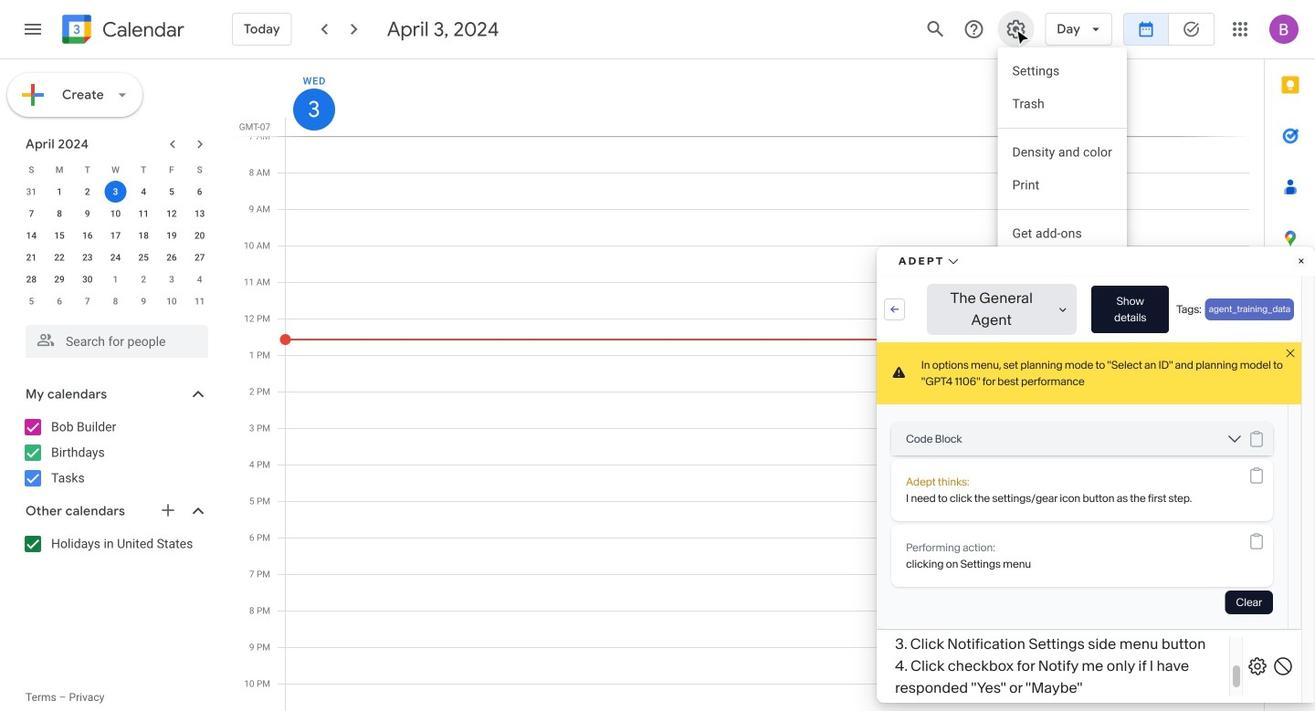 Task type: vqa. For each thing, say whether or not it's contained in the screenshot.
'settings menu' Menu
yes



Task type: locate. For each thing, give the bounding box(es) containing it.
None field
[[373, 116, 702, 164], [373, 171, 702, 218], [373, 226, 702, 273], [373, 280, 702, 328], [373, 458, 694, 509], [373, 116, 702, 164], [373, 171, 702, 218], [373, 226, 702, 273], [373, 280, 702, 328], [373, 458, 694, 509]]

Label for primary time zone. text field
[[724, 477, 786, 503]]

heading
[[62, 18, 131, 42]]

general tree item
[[0, 74, 219, 111]]

tree
[[0, 74, 219, 513]]

group
[[0, 111, 219, 439]]

Label for secondary time zone. text field
[[724, 536, 786, 561]]



Task type: describe. For each thing, give the bounding box(es) containing it.
holidays in united states tree item
[[0, 703, 219, 712]]

settings menu menu
[[998, 48, 1127, 258]]

go back image
[[22, 18, 44, 40]]



